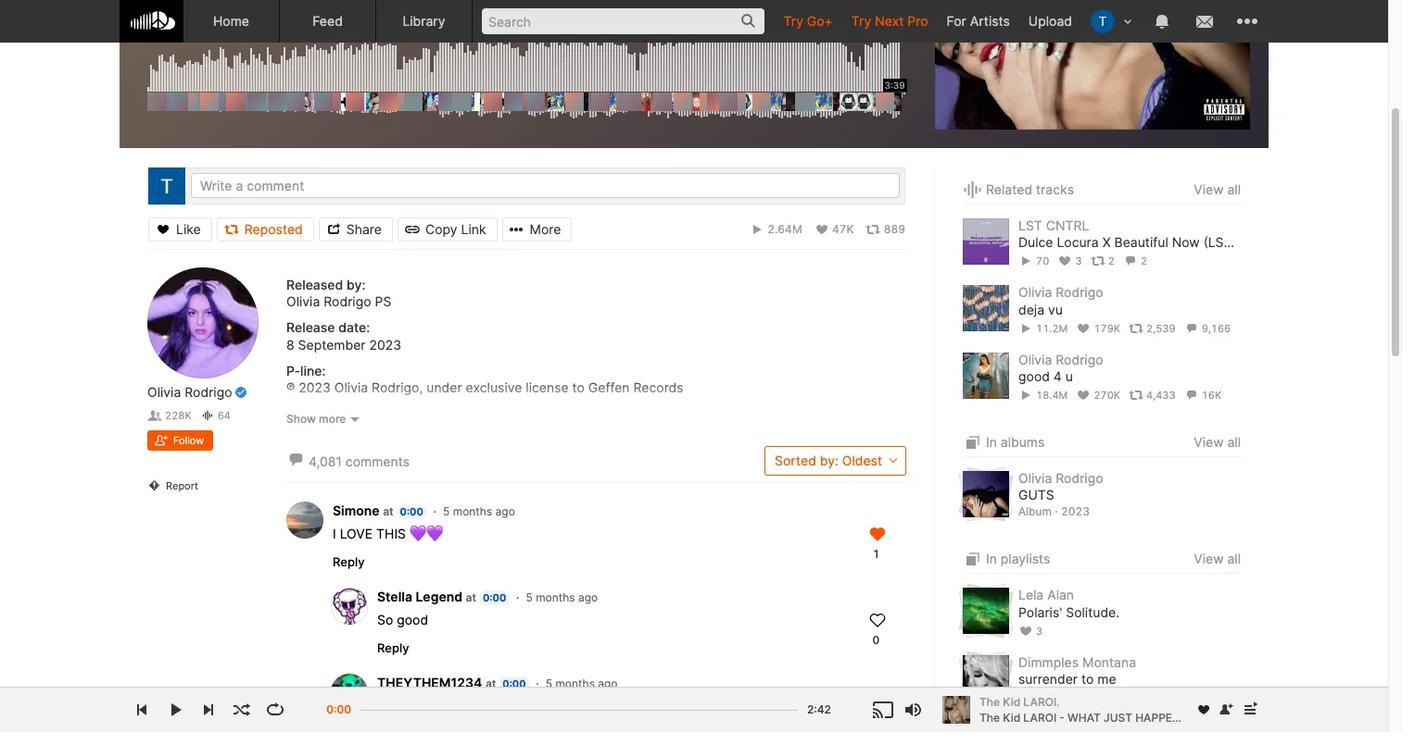 Task type: locate. For each thing, give the bounding box(es) containing it.
2 vertical spatial view all
[[1194, 552, 1241, 567]]

2,539 link
[[1129, 322, 1176, 335]]

rodrigo up date:
[[324, 294, 371, 310]]

228k link
[[147, 410, 191, 423]]

vampire element
[[935, 0, 1250, 130]]

track stats element
[[572, 217, 905, 241], [1018, 251, 1241, 272], [1018, 319, 1241, 339], [1018, 386, 1241, 406]]

1 vertical spatial view all
[[1194, 435, 1241, 450]]

in
[[986, 435, 997, 450], [986, 552, 997, 567]]

in for in playlists
[[986, 552, 997, 567]]

2 link up 2,539 link
[[1123, 255, 1147, 268]]

0 horizontal spatial by:
[[347, 277, 365, 293]]

ago
[[495, 505, 515, 519], [578, 591, 598, 605], [598, 677, 618, 691]]

2 horizontal spatial ·
[[536, 677, 539, 691]]

0 vertical spatial reply
[[333, 555, 365, 570]]

reply down love
[[333, 555, 365, 570]]

0 vertical spatial reply link
[[333, 555, 365, 570]]

reply link for good
[[377, 641, 409, 656]]

2 set image from the top
[[963, 549, 982, 571]]

guts element
[[963, 472, 1009, 518]]

0 vertical spatial in
[[986, 435, 997, 450]]

💜💜
[[410, 526, 443, 542]]

rodrigo for good
[[1056, 352, 1103, 368]]

0 vertical spatial view all
[[1194, 182, 1241, 197]]

0 vertical spatial good
[[1018, 369, 1050, 385]]

1 inside dimmples montana surrender to me 1
[[1036, 692, 1043, 705]]

0 horizontal spatial reply
[[333, 555, 365, 570]]

3 down polaris'
[[1036, 625, 1043, 638]]

reply down so
[[377, 641, 409, 656]]

1 kid from the top
[[1003, 695, 1020, 709]]

julyyy element
[[963, 723, 1009, 733]]

reply
[[333, 555, 365, 570], [377, 641, 409, 656]]

1 horizontal spatial reply
[[377, 641, 409, 656]]

to left me
[[1081, 672, 1094, 687]]

by:
[[347, 277, 365, 293], [820, 453, 838, 469]]

i love this 💜💜
[[333, 526, 443, 542]]

olivia up good 4 u link
[[1018, 352, 1052, 368]]

0 horizontal spatial ·
[[433, 505, 436, 519]]

tara schultz's avatar element up like button
[[148, 168, 185, 205]]

rodrigo inside released by: olivia rodrigo ps
[[324, 294, 371, 310]]

0 vertical spatial ago
[[495, 505, 515, 519]]

sound image
[[963, 179, 982, 201]]

0:00 right legend
[[483, 592, 506, 605]]

0 horizontal spatial 5
[[443, 505, 450, 519]]

2 vertical spatial all
[[1227, 552, 1241, 567]]

2023 down date:
[[369, 337, 401, 353]]

2023 inside p-line: ℗ 2023 olivia rodrigo, under exclusive license to geffen records
[[299, 380, 331, 396]]

·
[[433, 505, 436, 519], [516, 591, 519, 605], [536, 677, 539, 691]]

2023 inside the release date: 8 september 2023
[[369, 337, 401, 353]]

2 vertical spatial 5
[[546, 677, 552, 691]]

1 vertical spatial 3
[[1036, 625, 1043, 638]]

0 vertical spatial 2023
[[369, 337, 401, 353]]

3 view all from the top
[[1194, 552, 1241, 567]]

rodrigo up "album ·"
[[1056, 471, 1103, 487]]

olivia for olivia rodrigo deja vu
[[1018, 285, 1052, 301]]

2023
[[369, 337, 401, 353], [299, 380, 331, 396], [1061, 505, 1090, 518]]

0 vertical spatial all
[[1227, 182, 1241, 197]]

the kid laroi - what just happened link
[[979, 710, 1195, 727]]

ago for i love this songggg
[[598, 677, 618, 691]]

olivia up 228k link
[[147, 385, 181, 400]]

track stats element for good 4 u element at the right
[[1018, 386, 1241, 406]]

months inside stella legend at 0:00 · 5 months ago
[[536, 591, 575, 605]]

1 vertical spatial all
[[1227, 435, 1241, 450]]

1 horizontal spatial tara schultz's avatar element
[[1091, 9, 1115, 33]]

0:00 inside stella legend at 0:00 · 5 months ago
[[483, 592, 506, 605]]

5 inside theythem1234 at 0:00 · 5 months ago
[[546, 677, 552, 691]]

2023 down line:
[[299, 380, 331, 396]]

1 2 from the left
[[1108, 255, 1115, 268]]

1 vertical spatial months
[[536, 591, 575, 605]]

2 vertical spatial view
[[1194, 552, 1224, 567]]

dimmples
[[1018, 655, 1079, 671]]

2 2 link from the left
[[1123, 255, 1147, 268]]

comment image
[[286, 452, 306, 471]]

0:00 link for stella legend
[[479, 591, 510, 606]]

3 link
[[1058, 255, 1082, 268], [1018, 625, 1043, 638]]

olivia inside olivia rodrigo good 4 u
[[1018, 352, 1052, 368]]

follow button
[[147, 431, 213, 451]]

related tracks
[[986, 182, 1074, 197]]

1 horizontal spatial try
[[851, 13, 871, 29]]

1 vertical spatial to
[[1081, 672, 1094, 687]]

0 horizontal spatial to
[[572, 380, 585, 396]]

more button
[[502, 217, 572, 241]]

polaris' solitude. element
[[963, 589, 1009, 635]]

library
[[403, 13, 445, 29]]

pro
[[907, 13, 928, 29]]

by: left oldest
[[820, 453, 838, 469]]

0 vertical spatial at
[[383, 505, 393, 519]]

1 vertical spatial view
[[1194, 435, 1224, 450]]

1 vertical spatial the
[[979, 711, 1000, 725]]

2 vertical spatial 0:00 link
[[499, 677, 530, 692]]

0 horizontal spatial try
[[783, 13, 803, 29]]

℗
[[286, 380, 295, 396]]

2 2 from the left
[[1141, 255, 1147, 268]]

· inside stella legend at 0:00 · 5 months ago
[[516, 591, 519, 605]]

the up julyyy element at bottom
[[979, 695, 1000, 709]]

i love this songggg
[[377, 699, 492, 714]]

ellen best)☻
[[379, 120, 454, 134]]

1 horizontal spatial 5
[[526, 591, 533, 605]]

1 up 0
[[874, 547, 879, 561]]

ellen
[[379, 120, 404, 134]]

0 vertical spatial months
[[453, 505, 492, 519]]

1 in from the top
[[986, 435, 997, 450]]

reposted
[[244, 221, 303, 237]]

at
[[383, 505, 393, 519], [466, 591, 476, 605], [485, 677, 496, 691]]

olivia down released
[[286, 294, 320, 310]]

· inside theythem1234 at 0:00 · 5 months ago
[[536, 677, 539, 691]]

olivia inside olivia rodrigo guts album · 2023
[[1018, 471, 1052, 487]]

1 horizontal spatial ·
[[516, 591, 519, 605]]

2 vertical spatial ago
[[598, 677, 618, 691]]

5 for i love this 💜💜
[[443, 505, 450, 519]]

try go+ link
[[774, 0, 842, 42]]

1 up "laroi"
[[1036, 692, 1043, 705]]

0 vertical spatial by:
[[347, 277, 365, 293]]

0 horizontal spatial 2 link
[[1090, 255, 1115, 268]]

rodrigo up vu
[[1056, 285, 1103, 301]]

more
[[530, 221, 561, 237]]

64
[[218, 410, 231, 423]]

dulce locura x beautiful now (lst cntrl mashup) [calendario de adviento] element
[[963, 219, 1009, 265]]

good left 4 on the right of page
[[1018, 369, 1050, 385]]

rodrigo up 64 link
[[185, 385, 232, 400]]

0 horizontal spatial reply link
[[333, 555, 365, 570]]

sorted by: oldest
[[775, 453, 882, 469]]

0:00 link
[[396, 505, 427, 520], [479, 591, 510, 606], [499, 677, 530, 692]]

1 horizontal spatial 1
[[1036, 692, 1043, 705]]

1 vertical spatial good
[[397, 612, 428, 628]]

date:
[[338, 320, 370, 336]]

olivia up guts
[[1018, 471, 1052, 487]]

try left next
[[851, 13, 871, 29]]

0 vertical spatial 0:00 link
[[396, 505, 427, 520]]

0 horizontal spatial tara schultz's avatar element
[[148, 168, 185, 205]]

rodrigo inside olivia rodrigo deja vu
[[1056, 285, 1103, 301]]

rodrigo
[[1056, 285, 1103, 301], [324, 294, 371, 310], [1056, 352, 1103, 368], [185, 385, 232, 400], [1056, 471, 1103, 487]]

0:00 link up 💜💜
[[396, 505, 427, 520]]

1 vertical spatial 0:00 link
[[479, 591, 510, 606]]

1 vertical spatial reply
[[377, 641, 409, 656]]

at up songggg
[[485, 677, 496, 691]]

1 vertical spatial 1
[[1036, 692, 1043, 705]]

set image left the in playlists on the bottom right of the page
[[963, 549, 982, 571]]

released by: olivia rodrigo ps
[[286, 277, 391, 310]]

· for theythem1234
[[536, 677, 539, 691]]

olivia up the deja
[[1018, 285, 1052, 301]]

1 vertical spatial ·
[[516, 591, 519, 605]]

good down the stella legend link
[[397, 612, 428, 628]]

set image
[[963, 432, 982, 454], [963, 549, 982, 571]]

olivia rodrigo's avatar element
[[147, 268, 259, 379]]

9,166
[[1202, 322, 1231, 335]]

for
[[947, 13, 966, 29]]

reply link for love
[[333, 555, 365, 570]]

rodrigo up u
[[1056, 352, 1103, 368]]

try inside "link"
[[783, 13, 803, 29]]

so good
[[377, 612, 428, 628]]

2 in from the top
[[986, 552, 997, 567]]

in left albums
[[986, 435, 997, 450]]

0 vertical spatial tara schultz's avatar element
[[1091, 9, 1115, 33]]

stella legend link
[[377, 589, 462, 605]]

0:00 link for simone
[[396, 505, 427, 520]]

1 horizontal spatial 2
[[1141, 255, 1147, 268]]

1 vertical spatial at
[[466, 591, 476, 605]]

ago inside simone at 0:00 · 5 months ago
[[495, 505, 515, 519]]

reply for love
[[333, 555, 365, 570]]

1 view all from the top
[[1194, 182, 1241, 197]]

3 link right "70"
[[1058, 255, 1082, 268]]

copy
[[425, 221, 457, 237]]

tara schultz's avatar element right upload 'link'
[[1091, 9, 1115, 33]]

1 vertical spatial reply link
[[377, 641, 409, 656]]

what
[[1068, 711, 1101, 725]]

rodrigo for deja
[[1056, 285, 1103, 301]]

simone
[[333, 503, 380, 519]]

· inside simone at 0:00 · 5 months ago
[[433, 505, 436, 519]]

reply for good
[[377, 641, 409, 656]]

rodrigo for guts
[[1056, 471, 1103, 487]]

kid down 1 link
[[1003, 711, 1020, 725]]

like
[[176, 221, 201, 237]]

at inside theythem1234 at 0:00 · 5 months ago
[[485, 677, 496, 691]]

1 vertical spatial kid
[[1003, 711, 1020, 725]]

0 vertical spatial view
[[1194, 182, 1224, 197]]

olivia rodrigo link up guts
[[1018, 471, 1103, 487]]

progress bar
[[360, 701, 798, 732]]

1 horizontal spatial at
[[466, 591, 476, 605]]

1 horizontal spatial 2023
[[369, 337, 401, 353]]

olivia inside the olivia rodrigo link
[[147, 385, 181, 400]]

1 vertical spatial set image
[[963, 549, 982, 571]]

deja vu link
[[1018, 302, 1063, 319]]

1 vertical spatial 5
[[526, 591, 533, 605]]

0 horizontal spatial at
[[383, 505, 393, 519]]

3 all from the top
[[1227, 552, 1241, 567]]

line:
[[300, 363, 326, 379]]

2 vertical spatial 2023
[[1061, 505, 1090, 518]]

in albums
[[986, 435, 1045, 450]]

5
[[443, 505, 450, 519], [526, 591, 533, 605], [546, 677, 552, 691]]

to left geffen at the left bottom
[[572, 380, 585, 396]]

3
[[1075, 255, 1082, 268], [1036, 625, 1043, 638]]

album ·
[[1018, 505, 1058, 518]]

0:00
[[400, 506, 423, 519], [483, 592, 506, 605], [503, 678, 526, 691], [327, 703, 351, 717]]

1 all from the top
[[1227, 182, 1241, 197]]

reply link down love
[[333, 555, 365, 570]]

albums
[[1001, 435, 1045, 450]]

just
[[1104, 711, 1132, 725]]

2023 inside olivia rodrigo guts album · 2023
[[1061, 505, 1090, 518]]

good 4 u link
[[1018, 369, 1073, 386]]

0 vertical spatial 5
[[443, 505, 450, 519]]

olivia rodrigo link up vu
[[1018, 285, 1103, 301]]

track stats element containing 2.64m
[[572, 217, 905, 241]]

1 the from the top
[[979, 695, 1000, 709]]

· for simone
[[433, 505, 436, 519]]

0:00 inside theythem1234 at 0:00 · 5 months ago
[[503, 678, 526, 691]]

at right legend
[[466, 591, 476, 605]]

889
[[884, 222, 905, 236]]

1 horizontal spatial by:
[[820, 453, 838, 469]]

for artists
[[947, 13, 1010, 29]]

2 vertical spatial months
[[555, 677, 595, 691]]

rodrigo inside olivia rodrigo guts album · 2023
[[1056, 471, 1103, 487]]

3 link down polaris'
[[1018, 625, 1043, 638]]

1 horizontal spatial reply link
[[377, 641, 409, 656]]

under
[[427, 380, 462, 396]]

show more
[[286, 412, 346, 426]]

i
[[377, 699, 380, 714]]

2023 for release date: 8 september 2023
[[369, 337, 401, 353]]

2 vertical spatial at
[[485, 677, 496, 691]]

1 view from the top
[[1194, 182, 1224, 197]]

3 view from the top
[[1194, 552, 1224, 567]]

2 horizontal spatial 5
[[546, 677, 552, 691]]

reply link down so
[[377, 641, 409, 656]]

1 try from the left
[[783, 13, 803, 29]]

dimmples montana link
[[1018, 655, 1136, 671]]

track stats element containing 70
[[1018, 251, 1241, 272]]

stella
[[377, 589, 412, 605]]

show
[[286, 412, 316, 426]]

months inside simone at 0:00 · 5 months ago
[[453, 505, 492, 519]]

rodrigo inside olivia rodrigo good 4 u
[[1056, 352, 1103, 368]]

5 inside simone at 0:00 · 5 months ago
[[443, 505, 450, 519]]

set image for in albums
[[963, 432, 982, 454]]

upload link
[[1019, 0, 1081, 42]]

cntrl
[[1046, 218, 1089, 234]]

1 horizontal spatial good
[[1018, 369, 1050, 385]]

to
[[572, 380, 585, 396], [1081, 672, 1094, 687]]

show more link
[[286, 412, 906, 428]]

1 vertical spatial 2023
[[299, 380, 331, 396]]

months inside theythem1234 at 0:00 · 5 months ago
[[555, 677, 595, 691]]

tara schultz's avatar element
[[1091, 9, 1115, 33], [148, 168, 185, 205]]

the right the kid laroi - what just happened element
[[979, 711, 1000, 725]]

0:00 link right 'theythem1234'
[[499, 677, 530, 692]]

2 up 179k
[[1108, 255, 1115, 268]]

olivia inside olivia rodrigo deja vu
[[1018, 285, 1052, 301]]

track stats element containing 18.4m
[[1018, 386, 1241, 406]]

love
[[340, 526, 373, 542]]

olivia rodrigo
[[147, 385, 232, 400]]

0:00 up 💜💜
[[400, 506, 423, 519]]

by: for released
[[347, 277, 365, 293]]

1 horizontal spatial 2 link
[[1123, 255, 1147, 268]]

next
[[875, 13, 904, 29]]

by: right released
[[347, 277, 365, 293]]

in left playlists
[[986, 552, 997, 567]]

1 vertical spatial by:
[[820, 453, 838, 469]]

more
[[319, 412, 346, 426]]

1 horizontal spatial to
[[1081, 672, 1094, 687]]

0 horizontal spatial 1
[[874, 547, 879, 561]]

0 vertical spatial to
[[572, 380, 585, 396]]

2 horizontal spatial 2023
[[1061, 505, 1090, 518]]

lela
[[1018, 588, 1044, 604]]

0 horizontal spatial 2
[[1108, 255, 1115, 268]]

0:00 right 'theythem1234'
[[503, 678, 526, 691]]

1 2 link from the left
[[1090, 255, 1115, 268]]

view
[[1194, 182, 1224, 197], [1194, 435, 1224, 450], [1194, 552, 1224, 567]]

related
[[986, 182, 1032, 197]]

theythem1234's avatar element
[[331, 674, 368, 711]]

2 horizontal spatial at
[[485, 677, 496, 691]]

3 inside lela alan polaris' solitude. 3
[[1036, 625, 1043, 638]]

70
[[1036, 255, 1049, 268]]

olivia rodrigo link up 4 on the right of page
[[1018, 352, 1103, 368]]

try left go+
[[783, 13, 803, 29]]

good 4 u element
[[963, 353, 1009, 399]]

2 up 2,539 link
[[1141, 255, 1147, 268]]

to inside p-line: ℗ 2023 olivia rodrigo, under exclusive license to geffen records
[[572, 380, 585, 396]]

47k
[[832, 222, 854, 236]]

olivia rodrigo good 4 u
[[1018, 352, 1103, 385]]

2 for first 2 link from the left
[[1108, 255, 1115, 268]]

this
[[376, 526, 406, 542]]

2 link up olivia rodrigo deja vu
[[1090, 255, 1115, 268]]

5 for i love this songggg
[[546, 677, 552, 691]]

olivia rodrigo deja vu
[[1018, 285, 1103, 317]]

1
[[874, 547, 879, 561], [1036, 692, 1043, 705]]

set image left the in albums
[[963, 432, 982, 454]]

0 horizontal spatial 2023
[[299, 380, 331, 396]]

2 try from the left
[[851, 13, 871, 29]]

olivia up more
[[334, 380, 368, 396]]

1 horizontal spatial 3
[[1075, 255, 1082, 268]]

0 horizontal spatial 3
[[1036, 625, 1043, 638]]

by: inside released by: olivia rodrigo ps
[[347, 277, 365, 293]]

None search field
[[473, 0, 774, 42]]

0 vertical spatial set image
[[963, 432, 982, 454]]

at inside simone at 0:00 · 5 months ago
[[383, 505, 393, 519]]

kid left laroi.
[[1003, 695, 1020, 709]]

0 vertical spatial ·
[[433, 505, 436, 519]]

2 vertical spatial ·
[[536, 677, 539, 691]]

0 vertical spatial kid
[[1003, 695, 1020, 709]]

go+
[[807, 13, 833, 29]]

3 right "70"
[[1075, 255, 1082, 268]]

0 vertical spatial the
[[979, 695, 1000, 709]]

track stats element containing 11.2m
[[1018, 319, 1241, 339]]

1 horizontal spatial 3 link
[[1058, 255, 1082, 268]]

reply link
[[333, 555, 365, 570], [377, 641, 409, 656]]

179k
[[1094, 322, 1120, 335]]

1 set image from the top
[[963, 432, 982, 454]]

1 vertical spatial in
[[986, 552, 997, 567]]

at up i love this 💜💜
[[383, 505, 393, 519]]

2023 right "album ·"
[[1061, 505, 1090, 518]]

1 vertical spatial ago
[[578, 591, 598, 605]]

ago inside theythem1234 at 0:00 · 5 months ago
[[598, 677, 618, 691]]

1 vertical spatial 3 link
[[1018, 625, 1043, 638]]

9,166 link
[[1184, 322, 1231, 335]]

0:00 link right legend
[[479, 591, 510, 606]]

released
[[286, 277, 343, 293]]



Task type: describe. For each thing, give the bounding box(es) containing it.
-
[[1059, 711, 1065, 725]]

upload
[[1028, 13, 1072, 29]]

the kid laroi. link
[[979, 695, 1186, 711]]

8
[[286, 337, 294, 353]]

for artists link
[[937, 0, 1019, 42]]

1 vertical spatial tara schultz's avatar element
[[148, 168, 185, 205]]

ps
[[375, 294, 391, 310]]

4
[[1053, 369, 1062, 385]]

copy link
[[425, 221, 486, 237]]

18.4m
[[1036, 389, 1068, 402]]

olivia rodrigo link up 228k
[[147, 385, 232, 401]]

ago for i love this 💜💜
[[495, 505, 515, 519]]

2 all from the top
[[1227, 435, 1241, 450]]

months for i love this 💜💜
[[453, 505, 492, 519]]

vu
[[1048, 302, 1063, 317]]

next up image
[[1239, 700, 1261, 722]]

view all for lst cntrl
[[1194, 182, 1241, 197]]

228k
[[165, 410, 191, 423]]

share button
[[319, 217, 393, 241]]

olivia rodrigo link for good 4 u
[[1018, 352, 1103, 368]]

theythem1234
[[377, 675, 482, 691]]

follow
[[173, 435, 204, 448]]

ellen link
[[370, 111, 404, 136]]

2.64m
[[768, 222, 802, 236]]

solitude.
[[1066, 605, 1120, 620]]

september
[[298, 337, 366, 353]]

lela alan link
[[1018, 588, 1074, 604]]

4,081
[[309, 454, 342, 470]]

so
[[377, 612, 393, 628]]

179k link
[[1076, 322, 1120, 335]]

lst
[[1018, 218, 1042, 234]]

report
[[166, 480, 198, 493]]

0:00 left the i
[[327, 703, 351, 717]]

stella legend's avatar element
[[331, 588, 368, 625]]

sorted
[[775, 453, 816, 469]]

p-line: ℗ 2023 olivia rodrigo, under exclusive license to geffen records
[[286, 363, 684, 396]]

olivia inside released by: olivia rodrigo ps
[[286, 294, 320, 310]]

at for simone
[[383, 505, 393, 519]]

months for i love this songggg
[[555, 677, 595, 691]]

songggg
[[439, 699, 492, 714]]

by: for sorted
[[820, 453, 838, 469]]

4,433
[[1146, 389, 1176, 402]]

geffen
[[588, 380, 630, 396]]

reposted button
[[217, 217, 314, 241]]

i
[[333, 526, 336, 542]]

0 vertical spatial 3 link
[[1058, 255, 1082, 268]]

like button
[[148, 217, 212, 241]]

at inside stella legend at 0:00 · 5 months ago
[[466, 591, 476, 605]]

olivia rodrigo link for guts
[[1018, 471, 1103, 487]]

view all for lela alan
[[1194, 552, 1241, 567]]

p-
[[286, 363, 300, 379]]

2 the from the top
[[979, 711, 1000, 725]]

16k
[[1202, 389, 1221, 402]]

try for try go+
[[783, 13, 803, 29]]

270k link
[[1076, 389, 1120, 402]]

track stats element for dulce locura x beautiful now (lst cntrl mashup) [calendario de adviento] element
[[1018, 251, 1241, 272]]

64 link
[[200, 410, 231, 423]]

olivia rodrigo guts album · 2023
[[1018, 471, 1103, 518]]

2 for 1st 2 link from right
[[1141, 255, 1147, 268]]

comments
[[345, 454, 410, 470]]

lst cntrl
[[1018, 218, 1089, 234]]

u
[[1065, 369, 1073, 385]]

love
[[384, 699, 409, 714]]

laroi
[[1023, 711, 1057, 725]]

0 horizontal spatial 3 link
[[1018, 625, 1043, 638]]

olivia inside p-line: ℗ 2023 olivia rodrigo, under exclusive license to geffen records
[[334, 380, 368, 396]]

in for in albums
[[986, 435, 997, 450]]

the kid laroi - what just happened element
[[942, 697, 970, 725]]

the kid laroi. the kid laroi - what just happened
[[979, 695, 1195, 725]]

view for lela alan
[[1194, 552, 1224, 567]]

1 link
[[1018, 692, 1043, 705]]

artists
[[970, 13, 1010, 29]]

2023 for olivia rodrigo guts album · 2023
[[1061, 505, 1090, 518]]

4,081 comments
[[309, 454, 410, 470]]

home
[[213, 13, 249, 29]]

try for try next pro
[[851, 13, 871, 29]]

guts
[[1018, 488, 1054, 503]]

Search search field
[[482, 8, 765, 34]]

Write a comment text field
[[191, 173, 900, 198]]

happened
[[1135, 711, 1195, 725]]

surrender to me link
[[1018, 672, 1116, 689]]

dimmples montana surrender to me 1
[[1018, 655, 1136, 705]]

view for lst cntrl
[[1194, 182, 1224, 197]]

to inside dimmples montana surrender to me 1
[[1081, 672, 1094, 687]]

good inside olivia rodrigo good 4 u
[[1018, 369, 1050, 385]]

exclusive
[[466, 380, 522, 396]]

5 inside stella legend at 0:00 · 5 months ago
[[526, 591, 533, 605]]

2 view all from the top
[[1194, 435, 1241, 450]]

try next pro
[[851, 13, 928, 29]]

0 vertical spatial 3
[[1075, 255, 1082, 268]]

2 kid from the top
[[1003, 711, 1020, 725]]

try go+
[[783, 13, 833, 29]]

theythem1234 link
[[377, 675, 482, 691]]

deja
[[1018, 302, 1044, 317]]

montana
[[1082, 655, 1136, 671]]

simone's avatar element
[[286, 502, 323, 539]]

try next pro link
[[842, 0, 937, 42]]

me
[[1097, 672, 1116, 687]]

report link
[[147, 479, 259, 500]]

ago inside stella legend at 0:00 · 5 months ago
[[578, 591, 598, 605]]

2 view from the top
[[1194, 435, 1224, 450]]

olivia for olivia rodrigo
[[147, 385, 181, 400]]

link
[[461, 221, 486, 237]]

deja vu element
[[963, 286, 1009, 332]]

0:00 link for theythem1234
[[499, 677, 530, 692]]

surrender to me element
[[963, 656, 1009, 702]]

at for theythem1234
[[485, 677, 496, 691]]

in playlists
[[986, 552, 1050, 567]]

track stats element for deja vu element
[[1018, 319, 1241, 339]]

polaris' solitude. link
[[1018, 605, 1120, 621]]

0 horizontal spatial good
[[397, 612, 428, 628]]

olivia for olivia rodrigo good 4 u
[[1018, 352, 1052, 368]]

alan
[[1047, 588, 1074, 604]]

playlists
[[1001, 552, 1050, 567]]

0 vertical spatial 1
[[874, 547, 879, 561]]

16k link
[[1184, 389, 1221, 402]]

oldest
[[842, 453, 882, 469]]

home link
[[183, 0, 280, 43]]

share
[[346, 221, 382, 237]]

0:00 inside simone at 0:00 · 5 months ago
[[400, 506, 423, 519]]

889 link
[[866, 222, 905, 237]]

olivia rodrigo link for deja vu
[[1018, 285, 1103, 301]]

set image for in playlists
[[963, 549, 982, 571]]

11.2m
[[1036, 322, 1068, 335]]

lst cntrl link
[[1018, 218, 1089, 234]]

all for lela alan
[[1227, 552, 1241, 567]]

all for lst cntrl
[[1227, 182, 1241, 197]]

olivia for olivia rodrigo guts album · 2023
[[1018, 471, 1052, 487]]

stella legend at 0:00 · 5 months ago
[[377, 589, 598, 605]]

copy link button
[[398, 217, 497, 241]]

rodrigo,
[[372, 380, 423, 396]]



Task type: vqa. For each thing, say whether or not it's contained in the screenshot.
'Cookie Manager' link
no



